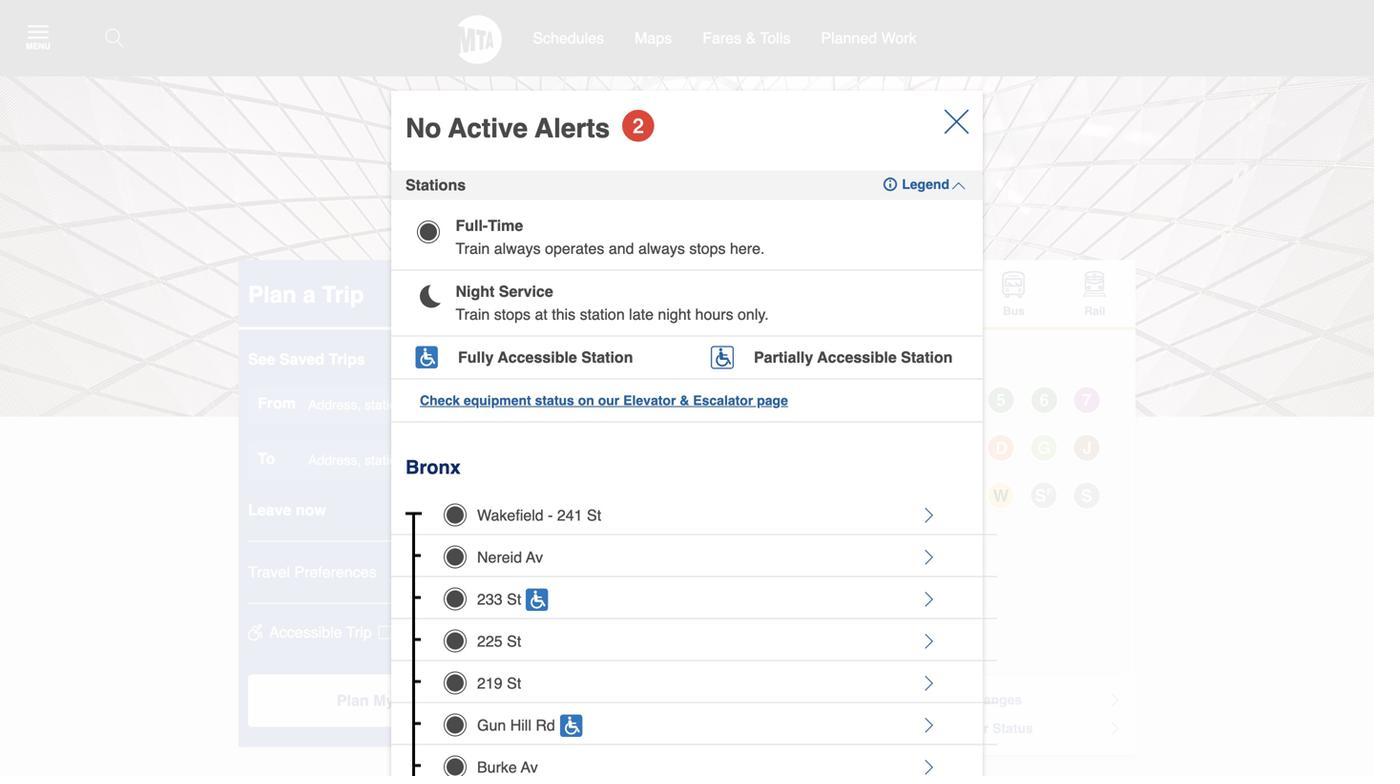 Task type: describe. For each thing, give the bounding box(es) containing it.
legend 0 image for wakefield - 241 st
[[447, 507, 464, 524]]

train for night service train stops at this station late night hours only.
[[456, 306, 490, 323]]

line d element
[[986, 432, 1017, 463]]

wakefield
[[477, 506, 544, 524]]

accessible for partially
[[818, 349, 897, 366]]

line g element
[[1029, 432, 1060, 463]]

legend 0 image for 219 st
[[447, 675, 464, 692]]

1 horizontal spatial elevator
[[859, 721, 912, 736]]

stations
[[406, 176, 466, 194]]

wakefield - 241 st
[[477, 506, 602, 524]]

maps
[[635, 29, 672, 47]]

schedules
[[533, 29, 604, 47]]

rail link
[[1055, 260, 1136, 327]]

st for 233 st
[[507, 591, 522, 608]]

check equipment status on our elevator & escalator page link
[[420, 389, 788, 412]]

night service train stops at this station late night hours only.
[[456, 283, 769, 323]]

wakefield - 241 st button
[[444, 503, 940, 527]]

fully
[[458, 349, 494, 366]]

hours
[[696, 306, 734, 323]]

work
[[882, 29, 917, 47]]

line m element
[[603, 500, 634, 530]]

station
[[580, 306, 625, 323]]

service status
[[558, 281, 715, 308]]

1 vertical spatial no active alerts
[[857, 350, 974, 368]]

nereid
[[477, 548, 522, 566]]

night
[[658, 306, 691, 323]]

planned for planned service changes
[[859, 692, 911, 707]]

changes
[[966, 692, 1023, 707]]

nereid av button
[[444, 545, 940, 569]]

line z element
[[560, 615, 591, 645]]

tab list containing bus
[[812, 260, 1136, 327]]

elevator & escalator status
[[859, 721, 1034, 736]]

train for full-time train always operates and always stops here.
[[456, 240, 490, 257]]

legend 0 image for 233
[[447, 591, 464, 608]]

page
[[757, 393, 788, 408]]

menu
[[26, 42, 50, 51]]

plan a trip
[[248, 281, 364, 308]]

2 always from the left
[[639, 240, 685, 257]]

mta image
[[458, 15, 503, 64]]

line l element
[[646, 385, 677, 415]]

legend 0 image left full-
[[420, 224, 437, 241]]

233
[[477, 591, 503, 608]]

region containing from
[[248, 327, 516, 727]]

plan for plan my trip
[[337, 691, 369, 709]]

line 2 element
[[857, 385, 888, 415]]

fully accessible station
[[458, 349, 633, 366]]

line si element
[[900, 528, 931, 558]]

225 st
[[477, 633, 522, 650]]

219 st button
[[444, 671, 940, 695]]

navigation containing schedules
[[0, 0, 1375, 416]]

travel
[[248, 563, 290, 581]]

line c element
[[857, 432, 888, 463]]

check equipment status on our elevator & escalator page
[[420, 393, 788, 408]]

list for no active alerts list
[[560, 497, 824, 545]]

225 st button
[[444, 629, 940, 653]]

accessible trip
[[269, 623, 372, 641]]

line r element
[[943, 480, 974, 511]]

full-time train always operates and always stops here.
[[456, 217, 765, 257]]

maps link
[[620, 0, 688, 76]]

equipment
[[464, 393, 531, 408]]

full-
[[456, 217, 488, 235]]

line 7 element
[[1072, 385, 1103, 415]]

legend 0 image for gun
[[447, 717, 464, 734]]

1 always from the left
[[494, 240, 541, 257]]

plan my trip
[[337, 691, 427, 709]]

gun
[[477, 717, 506, 734]]

219 st
[[477, 675, 522, 692]]

233 st
[[477, 591, 522, 608]]

line a element
[[603, 385, 634, 415]]

no active alerts list
[[0, 0, 1375, 776]]

elevator & escalator status link
[[859, 717, 1120, 740]]

delays heading
[[560, 350, 824, 368]]

1 vertical spatial active
[[882, 350, 927, 368]]

bus link
[[974, 260, 1055, 327]]

line q element
[[900, 480, 931, 511]]

line f element
[[560, 500, 591, 530]]

legend 2 image
[[420, 288, 441, 306]]

here.
[[730, 240, 765, 257]]

fares & tolls link
[[688, 0, 806, 76]]

1 horizontal spatial alerts
[[931, 350, 974, 368]]

check
[[420, 393, 460, 408]]

line 4 element
[[943, 385, 974, 415]]

from
[[258, 394, 296, 412]]

line h element
[[857, 528, 888, 558]]

trip for plan my trip
[[399, 691, 427, 709]]

st for 219 st
[[507, 675, 522, 692]]

legend 0 image for 225 st
[[447, 633, 464, 650]]

accessible for fully
[[498, 349, 577, 366]]

line b element
[[943, 432, 974, 463]]

alerts inside list
[[535, 113, 610, 143]]

a
[[303, 281, 316, 308]]



Task type: locate. For each thing, give the bounding box(es) containing it.
st for 225 st
[[507, 633, 522, 650]]

0 vertical spatial &
[[746, 29, 756, 47]]

legend 0 image for nereid
[[447, 549, 464, 566]]

0 horizontal spatial plan
[[248, 281, 297, 308]]

legend 0 image inside 233 st button
[[447, 591, 464, 608]]

225
[[477, 633, 503, 650]]

trip right my
[[399, 691, 427, 709]]

2 horizontal spatial service
[[915, 692, 963, 707]]

night
[[456, 283, 495, 300]]

0 horizontal spatial &
[[680, 393, 690, 408]]

trip down travel preferences button
[[346, 623, 372, 641]]

delays
[[560, 350, 610, 368]]

operates
[[545, 240, 605, 257]]

station for fully accessible station
[[582, 349, 633, 366]]

& for fares
[[746, 29, 756, 47]]

legend 0 image
[[447, 507, 464, 524], [447, 633, 464, 650], [447, 675, 464, 692], [447, 759, 464, 776]]

trip for plan a trip
[[322, 281, 364, 308]]

line gs element
[[1072, 480, 1103, 511]]

always down time
[[494, 240, 541, 257]]

1 horizontal spatial always
[[639, 240, 685, 257]]

our
[[598, 393, 620, 408]]

& left tolls
[[746, 29, 756, 47]]

legend button
[[880, 176, 969, 194]]

planned work link
[[806, 0, 932, 76]]

1 vertical spatial list
[[560, 497, 824, 545]]

planned service changes
[[859, 692, 1023, 707]]

2 list from the top
[[560, 497, 824, 545]]

legend 0 image inside 219 st button
[[447, 675, 464, 692]]

alerts
[[535, 113, 610, 143], [931, 350, 974, 368]]

233 st button
[[444, 587, 940, 612]]

active up line 3 element
[[882, 350, 927, 368]]

1 vertical spatial &
[[680, 393, 690, 408]]

plan
[[248, 281, 297, 308], [337, 691, 369, 709]]

planned left work
[[821, 29, 878, 47]]

train inside full-time train always operates and always stops here.
[[456, 240, 490, 257]]

schedules link
[[518, 0, 620, 76]]

escalator left page
[[693, 393, 754, 408]]

status
[[645, 281, 715, 308], [993, 721, 1034, 736]]

region
[[248, 327, 516, 727]]

at
[[535, 306, 548, 323]]

1 vertical spatial train
[[456, 306, 490, 323]]

line j element
[[1072, 432, 1103, 463]]

late
[[629, 306, 654, 323]]

line 6 element
[[1029, 385, 1060, 415]]

train down full-
[[456, 240, 490, 257]]

escalator inside no active alerts list
[[693, 393, 754, 408]]

no active alerts
[[406, 113, 610, 143], [857, 350, 974, 368]]

service for planned
[[915, 692, 963, 707]]

0 horizontal spatial accessible
[[269, 623, 342, 641]]

2 train from the top
[[456, 306, 490, 323]]

0 horizontal spatial status
[[645, 281, 715, 308]]

fares & tolls
[[703, 29, 791, 47]]

plan left my
[[337, 691, 369, 709]]

nereid av
[[477, 548, 543, 566]]

0 horizontal spatial service
[[499, 283, 553, 300]]

rd
[[536, 717, 555, 734]]

plan left a
[[248, 281, 297, 308]]

st right 241
[[587, 506, 602, 524]]

tab list
[[812, 260, 1136, 327]]

legend 0 image inside 225 st button
[[447, 633, 464, 650]]

alerts up line 4 element
[[931, 350, 974, 368]]

elevator
[[624, 393, 676, 408], [859, 721, 912, 736]]

partially
[[754, 349, 814, 366]]

0 horizontal spatial active
[[448, 113, 528, 143]]

service for night
[[499, 283, 553, 300]]

plan for plan a trip
[[248, 281, 297, 308]]

tolls
[[760, 29, 791, 47]]

station up line 3 element
[[901, 349, 953, 366]]

status down changes on the right bottom
[[993, 721, 1034, 736]]

st right 225
[[507, 633, 522, 650]]

0 horizontal spatial stops
[[494, 306, 531, 323]]

0 horizontal spatial elevator
[[624, 393, 676, 408]]

& inside no active alerts list
[[680, 393, 690, 408]]

1 station from the left
[[582, 349, 633, 366]]

accessible up line 2 element
[[818, 349, 897, 366]]

planned
[[821, 29, 878, 47], [859, 692, 911, 707]]

stops inside full-time train always operates and always stops here.
[[690, 240, 726, 257]]

legend 0 image left nereid on the bottom of page
[[447, 549, 464, 566]]

stops left here.
[[690, 240, 726, 257]]

list down delays heading
[[560, 382, 824, 429]]

no inside list
[[406, 113, 441, 143]]

trip
[[322, 281, 364, 308], [346, 623, 372, 641], [399, 691, 427, 709]]

line n element
[[857, 480, 888, 511]]

1 horizontal spatial plan
[[337, 691, 369, 709]]

rail
[[1085, 304, 1106, 318]]

1 vertical spatial alerts
[[931, 350, 974, 368]]

legend 0 image inside gun hill rd button
[[447, 717, 464, 734]]

legend 0 image inside wakefield - 241 st "button"
[[447, 507, 464, 524]]

active up the stations
[[448, 113, 528, 143]]

status up delays heading
[[645, 281, 715, 308]]

1 horizontal spatial stops
[[690, 240, 726, 257]]

&
[[746, 29, 756, 47], [680, 393, 690, 408], [916, 721, 925, 736]]

1 list from the top
[[560, 382, 824, 429]]

line w element
[[986, 480, 1017, 511]]

1 vertical spatial no
[[857, 350, 878, 368]]

2 vertical spatial trip
[[399, 691, 427, 709]]

search image
[[105, 29, 124, 48]]

no up the stations
[[406, 113, 441, 143]]

to
[[258, 449, 275, 467]]

To search field
[[248, 440, 516, 480]]

plan my trip link
[[248, 674, 516, 727]]

0 vertical spatial active
[[448, 113, 528, 143]]

av
[[526, 548, 543, 566]]

legend 0 image left gun at bottom
[[447, 717, 464, 734]]

accessible
[[498, 349, 577, 366], [818, 349, 897, 366], [269, 623, 342, 641]]

& inside navigation
[[746, 29, 756, 47]]

0 vertical spatial elevator
[[624, 393, 676, 408]]

0 vertical spatial no
[[406, 113, 441, 143]]

0 horizontal spatial station
[[582, 349, 633, 366]]

0 vertical spatial escalator
[[693, 393, 754, 408]]

hill
[[510, 717, 532, 734]]

elevator right our
[[624, 393, 676, 408]]

accessible down at in the top of the page
[[498, 349, 577, 366]]

status
[[535, 393, 575, 408]]

line 5 element
[[986, 385, 1017, 415]]

2 horizontal spatial accessible
[[818, 349, 897, 366]]

1 horizontal spatial no
[[857, 350, 878, 368]]

0 vertical spatial status
[[645, 281, 715, 308]]

no active alerts inside list
[[406, 113, 610, 143]]

active inside list
[[448, 113, 528, 143]]

on
[[578, 393, 595, 408]]

travel preferences button
[[248, 561, 516, 604]]

planned work
[[821, 29, 917, 47]]

escalator down planned service changes
[[929, 721, 989, 736]]

service
[[558, 281, 639, 308], [499, 283, 553, 300], [915, 692, 963, 707]]

2 horizontal spatial &
[[916, 721, 925, 736]]

elevator inside no active alerts list
[[624, 393, 676, 408]]

no active alerts heading
[[857, 350, 1120, 368]]

st inside "button"
[[587, 506, 602, 524]]

1 horizontal spatial accessible
[[498, 349, 577, 366]]

0 horizontal spatial escalator
[[693, 393, 754, 408]]

1 horizontal spatial service
[[558, 281, 639, 308]]

accessible inside region
[[269, 623, 342, 641]]

alerts down "schedules" link
[[535, 113, 610, 143]]

navigation
[[0, 0, 1375, 416]]

& down planned service changes
[[916, 721, 925, 736]]

219
[[477, 675, 503, 692]]

1 vertical spatial escalator
[[929, 721, 989, 736]]

0 horizontal spatial always
[[494, 240, 541, 257]]

0 vertical spatial stops
[[690, 240, 726, 257]]

always
[[494, 240, 541, 257], [639, 240, 685, 257]]

train inside night service train stops at this station late night hours only.
[[456, 306, 490, 323]]

bus
[[1004, 304, 1025, 318]]

st
[[587, 506, 602, 524], [507, 591, 522, 608], [507, 633, 522, 650], [507, 675, 522, 692]]

and
[[609, 240, 634, 257]]

no up line 2 element
[[857, 350, 878, 368]]

0 horizontal spatial no
[[406, 113, 441, 143]]

1 vertical spatial stops
[[494, 306, 531, 323]]

stops left at in the top of the page
[[494, 306, 531, 323]]

0 vertical spatial list
[[560, 382, 824, 429]]

station up our
[[582, 349, 633, 366]]

legend
[[902, 177, 950, 192]]

no active alerts up the stations
[[406, 113, 610, 143]]

fares
[[703, 29, 742, 47]]

1 horizontal spatial escalator
[[929, 721, 989, 736]]

1 vertical spatial plan
[[337, 691, 369, 709]]

2 station from the left
[[901, 349, 953, 366]]

0 vertical spatial trip
[[322, 281, 364, 308]]

1 vertical spatial status
[[993, 721, 1034, 736]]

0 horizontal spatial no active alerts
[[406, 113, 610, 143]]

1 horizontal spatial status
[[993, 721, 1034, 736]]

list for line m element
[[560, 382, 824, 429]]

trip right a
[[322, 281, 364, 308]]

1 horizontal spatial station
[[901, 349, 953, 366]]

planned up elevator & escalator status
[[859, 692, 911, 707]]

1 vertical spatial planned
[[859, 692, 911, 707]]

1 vertical spatial elevator
[[859, 721, 912, 736]]

0 vertical spatial train
[[456, 240, 490, 257]]

-
[[548, 506, 553, 524]]

0 vertical spatial alerts
[[535, 113, 610, 143]]

0 vertical spatial planned
[[821, 29, 878, 47]]

0 horizontal spatial alerts
[[535, 113, 610, 143]]

stops inside night service train stops at this station late night hours only.
[[494, 306, 531, 323]]

legend 0 image inside nereid av button
[[447, 549, 464, 566]]

line 1 element
[[560, 385, 591, 415]]

preferences
[[294, 563, 377, 581]]

list up nereid av button
[[560, 497, 824, 545]]

legend 0 image
[[420, 224, 437, 241], [447, 549, 464, 566], [447, 591, 464, 608], [447, 717, 464, 734]]

line fs element
[[1029, 480, 1060, 511]]

list
[[560, 382, 824, 429], [560, 497, 824, 545]]

train
[[456, 240, 490, 257], [456, 306, 490, 323]]

gun hill rd
[[477, 717, 555, 734]]

1 train from the top
[[456, 240, 490, 257]]

my
[[373, 691, 395, 709]]

241
[[557, 506, 583, 524]]

2 legend 0 image from the top
[[447, 633, 464, 650]]

accessible down "travel preferences"
[[269, 623, 342, 641]]

plan inside region
[[337, 691, 369, 709]]

1 horizontal spatial active
[[882, 350, 927, 368]]

bronx
[[406, 457, 461, 479]]

time
[[488, 217, 523, 235]]

train down night in the top left of the page
[[456, 306, 490, 323]]

line 3 element
[[900, 385, 931, 415]]

1 legend 0 image from the top
[[447, 507, 464, 524]]

4 legend 0 image from the top
[[447, 759, 464, 776]]

legend 0 image left 233
[[447, 591, 464, 608]]

gun hill rd button
[[444, 713, 940, 738]]

elevator down planned service changes
[[859, 721, 912, 736]]

station
[[582, 349, 633, 366], [901, 349, 953, 366]]

service inside night service train stops at this station late night hours only.
[[499, 283, 553, 300]]

planned service changes link
[[859, 688, 1120, 717]]

this
[[552, 306, 576, 323]]

1 horizontal spatial no active alerts
[[857, 350, 974, 368]]

escalator
[[693, 393, 754, 408], [929, 721, 989, 736]]

planned for planned work
[[821, 29, 878, 47]]

& for elevator
[[916, 721, 925, 736]]

no active alerts up line 3 element
[[857, 350, 974, 368]]

active
[[448, 113, 528, 143], [882, 350, 927, 368]]

st right 219
[[507, 675, 522, 692]]

line e element
[[900, 432, 931, 463]]

& right line l element
[[680, 393, 690, 408]]

1 horizontal spatial &
[[746, 29, 756, 47]]

always right 'and' on the left top
[[639, 240, 685, 257]]

1 vertical spatial trip
[[346, 623, 372, 641]]

travel preferences
[[248, 563, 377, 581]]

station for partially accessible station
[[901, 349, 953, 366]]

3 legend 0 image from the top
[[447, 675, 464, 692]]

partially accessible station
[[754, 349, 953, 366]]

2 vertical spatial &
[[916, 721, 925, 736]]

only.
[[738, 306, 769, 323]]

0 vertical spatial no active alerts
[[406, 113, 610, 143]]

0 vertical spatial plan
[[248, 281, 297, 308]]

st right 233
[[507, 591, 522, 608]]

From search field
[[248, 385, 516, 424]]



Task type: vqa. For each thing, say whether or not it's contained in the screenshot.
tab panel containing Port Washington Branch
no



